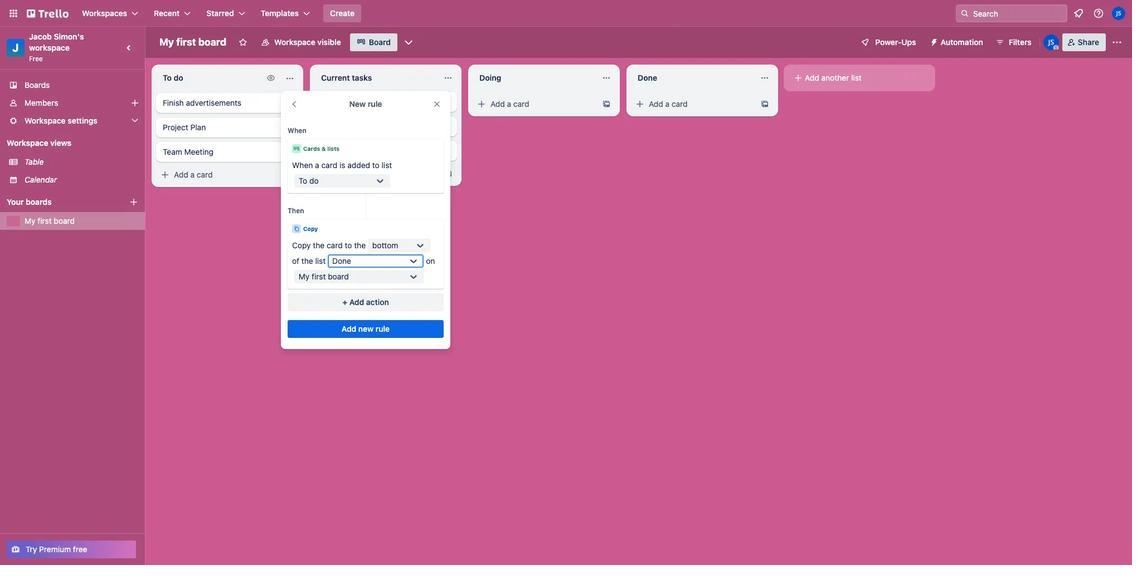 Task type: describe. For each thing, give the bounding box(es) containing it.
add a card link down done text box
[[631, 96, 756, 112]]

add down doing text field
[[490, 99, 505, 109]]

bottom
[[372, 241, 398, 250]]

members link
[[0, 94, 145, 112]]

recent
[[154, 8, 180, 18]]

2 vertical spatial board
[[328, 272, 349, 281]]

premium
[[39, 545, 71, 555]]

board
[[369, 37, 391, 47]]

team meeting for sm image for finish advertisements link corresponding to to do text box
[[163, 147, 213, 157]]

cards
[[303, 145, 320, 152]]

Doing text field
[[473, 69, 595, 87]]

add new rule
[[342, 324, 390, 334]]

project plan link
[[156, 118, 299, 138]]

workspace
[[29, 43, 70, 52]]

try premium free
[[26, 545, 87, 555]]

simon's
[[54, 32, 84, 41]]

add new rule button
[[288, 320, 444, 338]]

add another list
[[805, 73, 862, 82]]

when a card is added to list
[[292, 161, 392, 170]]

0 vertical spatial to
[[372, 161, 379, 170]]

list for add another list
[[851, 73, 862, 82]]

your
[[7, 197, 24, 207]]

add another list link
[[788, 69, 931, 87]]

a up the do
[[315, 161, 319, 170]]

add right +
[[349, 298, 364, 307]]

card for add a card link under doing text field
[[513, 99, 529, 109]]

team meeting link for add a card link under project plan link
[[156, 142, 299, 162]]

0 vertical spatial rule
[[368, 99, 382, 109]]

open information menu image
[[1093, 8, 1104, 19]]

Done text field
[[631, 69, 754, 87]]

finish advertisements link for current tasks text field
[[314, 92, 457, 112]]

your boards
[[7, 197, 52, 207]]

of
[[292, 256, 299, 266]]

finish for current tasks text field finish advertisements link
[[321, 97, 342, 106]]

add down project plan
[[174, 170, 188, 179]]

project
[[163, 123, 188, 132]]

my first board inside the board name "text box"
[[159, 36, 226, 48]]

create from template… image
[[760, 100, 769, 109]]

on
[[426, 256, 435, 266]]

create
[[330, 8, 355, 18]]

card for add a card link below done text box
[[672, 99, 688, 109]]

workspace visible button
[[254, 33, 348, 51]]

search image
[[960, 9, 969, 18]]

the left bottom
[[354, 241, 366, 250]]

workspace navigation collapse icon image
[[122, 40, 137, 56]]

automation button
[[925, 33, 990, 51]]

Search field
[[969, 5, 1067, 22]]

new rule
[[349, 99, 382, 109]]

create from template… image for add a card link below lists
[[444, 169, 453, 178]]

members
[[25, 98, 58, 108]]

primary element
[[0, 0, 1132, 27]]

2 vertical spatial my
[[299, 272, 310, 281]]

workspaces
[[82, 8, 127, 18]]

starred button
[[200, 4, 252, 22]]

sm image inside the automation button
[[925, 33, 941, 49]]

free
[[73, 545, 87, 555]]

sm image for current tasks text field finish advertisements link
[[318, 168, 329, 179]]

starred
[[206, 8, 234, 18]]

my inside the board name "text box"
[[159, 36, 174, 48]]

power-ups
[[875, 37, 916, 47]]

copy for copy the card to the
[[292, 241, 311, 250]]

&
[[322, 145, 326, 152]]

list for of the list
[[315, 256, 326, 266]]

create from template… image for add a card link under project plan link
[[285, 171, 294, 179]]

calendar
[[25, 175, 57, 184]]

my inside 'link'
[[25, 216, 35, 226]]

customize views image
[[403, 37, 414, 48]]

ups
[[901, 37, 916, 47]]

then
[[288, 207, 304, 215]]

table
[[25, 157, 44, 167]]

share button
[[1062, 33, 1106, 51]]

do
[[309, 176, 319, 186]]

team meeting link for add a card link below lists
[[314, 141, 457, 161]]

done
[[332, 256, 351, 266]]

workspace views
[[7, 138, 71, 148]]

workspace settings button
[[0, 112, 145, 130]]

to
[[299, 176, 307, 186]]

to do
[[299, 176, 319, 186]]

power-ups button
[[853, 33, 923, 51]]

board inside 'my first board' 'link'
[[54, 216, 75, 226]]

+ add action
[[342, 298, 389, 307]]

is
[[339, 161, 345, 170]]

j
[[12, 41, 19, 54]]

boards link
[[0, 76, 145, 94]]

jacob simon (jacobsimon16) image
[[1043, 35, 1059, 50]]

filters button
[[992, 33, 1035, 51]]

settings
[[68, 116, 97, 125]]

boards
[[26, 197, 52, 207]]

Current tasks text field
[[314, 69, 437, 87]]

filters
[[1009, 37, 1032, 47]]



Task type: vqa. For each thing, say whether or not it's contained in the screenshot.
LIST for of the list
yes



Task type: locate. For each thing, give the bounding box(es) containing it.
a down "plan"
[[190, 170, 195, 179]]

sm image
[[925, 33, 941, 49], [265, 72, 276, 84], [476, 99, 487, 110], [634, 99, 645, 110]]

workspace visible
[[274, 37, 341, 47]]

lists
[[327, 145, 339, 152]]

2 horizontal spatial list
[[851, 73, 862, 82]]

share
[[1078, 37, 1099, 47]]

add a card link
[[473, 96, 598, 112], [631, 96, 756, 112], [314, 166, 439, 182], [156, 167, 281, 183]]

team for sm image associated with current tasks text field finish advertisements link
[[321, 146, 340, 156]]

add a card link down lists
[[314, 166, 439, 182]]

2 horizontal spatial first
[[312, 272, 326, 281]]

j link
[[7, 39, 25, 57]]

1 horizontal spatial my first board
[[159, 36, 226, 48]]

0 vertical spatial my first board
[[159, 36, 226, 48]]

1 horizontal spatial sm image
[[318, 168, 329, 179]]

team
[[321, 146, 340, 156], [163, 147, 182, 157]]

to right "added"
[[372, 161, 379, 170]]

1 horizontal spatial finish advertisements link
[[314, 92, 457, 112]]

1 horizontal spatial my
[[159, 36, 174, 48]]

card down "plan"
[[197, 170, 213, 179]]

1 horizontal spatial team meeting link
[[314, 141, 457, 161]]

my first board inside 'link'
[[25, 216, 75, 226]]

0 horizontal spatial finish advertisements link
[[156, 93, 299, 113]]

2 horizontal spatial sm image
[[793, 72, 804, 84]]

new
[[349, 99, 366, 109]]

automation
[[941, 37, 983, 47]]

the up of the list
[[313, 241, 325, 250]]

jacob simon (jacobsimon16) image
[[1112, 7, 1125, 20]]

1 horizontal spatial team
[[321, 146, 340, 156]]

finish advertisements
[[321, 97, 400, 106], [163, 98, 241, 108]]

meeting for sm image associated with current tasks text field finish advertisements link
[[343, 146, 372, 156]]

the for card
[[313, 241, 325, 250]]

0 horizontal spatial team
[[163, 147, 182, 157]]

team for sm image for finish advertisements link corresponding to to do text box
[[163, 147, 182, 157]]

0 vertical spatial board
[[198, 36, 226, 48]]

recent button
[[147, 4, 197, 22]]

+
[[342, 298, 347, 307]]

1 vertical spatial list
[[382, 161, 392, 170]]

finish advertisements down current tasks text field
[[321, 97, 400, 106]]

a right is
[[349, 169, 353, 178]]

when for when
[[288, 127, 306, 135]]

workspace inside dropdown button
[[25, 116, 66, 125]]

add a card link down doing text field
[[473, 96, 598, 112]]

to up 'done' at the left of the page
[[345, 241, 352, 250]]

a down done text box
[[665, 99, 669, 109]]

create button
[[323, 4, 361, 22]]

add a card down lists
[[332, 169, 371, 178]]

first down of the list
[[312, 272, 326, 281]]

Board name text field
[[154, 33, 232, 51]]

workspace up table
[[7, 138, 48, 148]]

finish advertisements for current tasks text field finish advertisements link
[[321, 97, 400, 106]]

to
[[372, 161, 379, 170], [345, 241, 352, 250]]

add a card down doing text field
[[490, 99, 529, 109]]

finish advertisements link for to do text box
[[156, 93, 299, 113]]

0 horizontal spatial to
[[345, 241, 352, 250]]

my first board
[[159, 36, 226, 48], [25, 216, 75, 226], [299, 272, 349, 281]]

add a card down done text box
[[649, 99, 688, 109]]

2 horizontal spatial create from template… image
[[602, 100, 611, 109]]

sm image
[[793, 72, 804, 84], [318, 168, 329, 179], [159, 169, 171, 181]]

added
[[347, 161, 370, 170]]

sm image inside add another list link
[[793, 72, 804, 84]]

workspace down members
[[25, 116, 66, 125]]

0 horizontal spatial team meeting
[[163, 147, 213, 157]]

list inside add another list link
[[851, 73, 862, 82]]

jacob
[[29, 32, 52, 41]]

2 vertical spatial list
[[315, 256, 326, 266]]

when for when a card is added to list
[[292, 161, 313, 170]]

calendar link
[[25, 174, 138, 186]]

1 vertical spatial first
[[38, 216, 52, 226]]

meeting up "added"
[[343, 146, 372, 156]]

card for add a card link below lists
[[355, 169, 371, 178]]

0 notifications image
[[1072, 7, 1085, 20]]

workspace inside 'button'
[[274, 37, 315, 47]]

1 vertical spatial copy
[[292, 241, 311, 250]]

the for list
[[301, 256, 313, 266]]

finish advertisements up "plan"
[[163, 98, 241, 108]]

board inside the board name "text box"
[[198, 36, 226, 48]]

rule inside button
[[376, 324, 390, 334]]

meeting
[[343, 146, 372, 156], [184, 147, 213, 157]]

1 horizontal spatial finish
[[321, 97, 342, 106]]

board down 'done' at the left of the page
[[328, 272, 349, 281]]

rule
[[368, 99, 382, 109], [376, 324, 390, 334]]

0 vertical spatial copy
[[303, 226, 318, 232]]

rule right new
[[368, 99, 382, 109]]

0 horizontal spatial meeting
[[184, 147, 213, 157]]

1 horizontal spatial to
[[372, 161, 379, 170]]

visible
[[317, 37, 341, 47]]

board down starred
[[198, 36, 226, 48]]

copy for copy
[[303, 226, 318, 232]]

1 horizontal spatial team meeting
[[321, 146, 372, 156]]

1 vertical spatial my first board
[[25, 216, 75, 226]]

0 horizontal spatial first
[[38, 216, 52, 226]]

0 vertical spatial my
[[159, 36, 174, 48]]

list right "added"
[[382, 161, 392, 170]]

list right another
[[851, 73, 862, 82]]

your boards with 1 items element
[[7, 196, 113, 209]]

2 horizontal spatial board
[[328, 272, 349, 281]]

advertisements down current tasks text field
[[344, 97, 400, 106]]

copy the card to the
[[292, 241, 366, 250]]

a down doing text field
[[507, 99, 511, 109]]

jacob simon's workspace free
[[29, 32, 86, 63]]

add left the new
[[342, 324, 356, 334]]

0 horizontal spatial finish
[[163, 98, 184, 108]]

table link
[[25, 157, 138, 168]]

0 vertical spatial workspace
[[274, 37, 315, 47]]

plan
[[190, 123, 206, 132]]

star or unstar board image
[[239, 38, 248, 47]]

card left is
[[321, 161, 337, 170]]

action
[[366, 298, 389, 307]]

0 horizontal spatial list
[[315, 256, 326, 266]]

finish for finish advertisements link corresponding to to do text box
[[163, 98, 184, 108]]

0 horizontal spatial sm image
[[159, 169, 171, 181]]

create from template… image for add a card link under doing text field
[[602, 100, 611, 109]]

board
[[198, 36, 226, 48], [54, 216, 75, 226], [328, 272, 349, 281]]

1 vertical spatial to
[[345, 241, 352, 250]]

To do text field
[[156, 69, 261, 87]]

0 vertical spatial list
[[851, 73, 862, 82]]

0 horizontal spatial finish advertisements
[[163, 98, 241, 108]]

my down of the list
[[299, 272, 310, 281]]

board down your boards with 1 items element
[[54, 216, 75, 226]]

finish up project
[[163, 98, 184, 108]]

advertisements
[[344, 97, 400, 106], [186, 98, 241, 108]]

1 horizontal spatial create from template… image
[[444, 169, 453, 178]]

create from template… image
[[602, 100, 611, 109], [444, 169, 453, 178], [285, 171, 294, 179]]

1 horizontal spatial first
[[176, 36, 196, 48]]

show menu image
[[1111, 37, 1123, 48]]

add a card link down project plan link
[[156, 167, 281, 183]]

card
[[513, 99, 529, 109], [672, 99, 688, 109], [321, 161, 337, 170], [355, 169, 371, 178], [197, 170, 213, 179], [327, 241, 343, 250]]

jacob simon's workspace link
[[29, 32, 86, 52]]

copy down then
[[303, 226, 318, 232]]

finish
[[321, 97, 342, 106], [163, 98, 184, 108]]

power-
[[875, 37, 901, 47]]

advertisements for current tasks text field
[[344, 97, 400, 106]]

when
[[288, 127, 306, 135], [292, 161, 313, 170]]

2 horizontal spatial my first board
[[299, 272, 349, 281]]

team meeting up is
[[321, 146, 372, 156]]

2 vertical spatial first
[[312, 272, 326, 281]]

card for add a card link under project plan link
[[197, 170, 213, 179]]

this member is an admin of this board. image
[[1053, 45, 1058, 50]]

add board image
[[129, 198, 138, 207]]

another
[[821, 73, 849, 82]]

templates
[[261, 8, 299, 18]]

finish advertisements link
[[314, 92, 457, 112], [156, 93, 299, 113]]

card right is
[[355, 169, 371, 178]]

team meeting
[[321, 146, 372, 156], [163, 147, 213, 157]]

my first board down recent popup button
[[159, 36, 226, 48]]

card down doing text field
[[513, 99, 529, 109]]

add a card
[[490, 99, 529, 109], [649, 99, 688, 109], [332, 169, 371, 178], [174, 170, 213, 179]]

copy up of
[[292, 241, 311, 250]]

project plan
[[163, 123, 206, 132]]

copy
[[303, 226, 318, 232], [292, 241, 311, 250]]

0 horizontal spatial my first board
[[25, 216, 75, 226]]

my first board down your boards with 1 items element
[[25, 216, 75, 226]]

meeting for sm image for finish advertisements link corresponding to to do text box
[[184, 147, 213, 157]]

board link
[[350, 33, 397, 51]]

1 horizontal spatial advertisements
[[344, 97, 400, 106]]

first inside the board name "text box"
[[176, 36, 196, 48]]

team meeting for sm image associated with current tasks text field finish advertisements link
[[321, 146, 372, 156]]

1 horizontal spatial finish advertisements
[[321, 97, 400, 106]]

my down recent
[[159, 36, 174, 48]]

1 vertical spatial rule
[[376, 324, 390, 334]]

boards
[[25, 80, 50, 90]]

sm image left add another list
[[793, 72, 804, 84]]

meeting down "plan"
[[184, 147, 213, 157]]

1 vertical spatial workspace
[[25, 116, 66, 125]]

list down copy the card to the
[[315, 256, 326, 266]]

when up to
[[292, 161, 313, 170]]

new
[[358, 324, 374, 334]]

sm image down project
[[159, 169, 171, 181]]

0 horizontal spatial advertisements
[[186, 98, 241, 108]]

team down project
[[163, 147, 182, 157]]

2 vertical spatial workspace
[[7, 138, 48, 148]]

free
[[29, 55, 43, 63]]

workspace for workspace visible
[[274, 37, 315, 47]]

card down done text box
[[672, 99, 688, 109]]

add left "added"
[[332, 169, 347, 178]]

sm image left is
[[318, 168, 329, 179]]

workspaces button
[[75, 4, 145, 22]]

back to home image
[[27, 4, 69, 22]]

add down done text box
[[649, 99, 663, 109]]

first down boards
[[38, 216, 52, 226]]

2 horizontal spatial my
[[299, 272, 310, 281]]

team meeting link down project plan link
[[156, 142, 299, 162]]

the right of
[[301, 256, 313, 266]]

workspace for workspace settings
[[25, 116, 66, 125]]

cards & lists
[[303, 145, 339, 152]]

of the list
[[292, 256, 326, 266]]

0 vertical spatial first
[[176, 36, 196, 48]]

add a card down "plan"
[[174, 170, 213, 179]]

team meeting link
[[314, 141, 457, 161], [156, 142, 299, 162]]

2 vertical spatial my first board
[[299, 272, 349, 281]]

finish advertisements link down current tasks text field
[[314, 92, 457, 112]]

workspace down the templates popup button
[[274, 37, 315, 47]]

workspace for workspace views
[[7, 138, 48, 148]]

finish advertisements link up project plan link
[[156, 93, 299, 113]]

sm image for finish advertisements link corresponding to to do text box
[[159, 169, 171, 181]]

add
[[805, 73, 819, 82], [490, 99, 505, 109], [649, 99, 663, 109], [332, 169, 347, 178], [174, 170, 188, 179], [349, 298, 364, 307], [342, 324, 356, 334]]

1 horizontal spatial meeting
[[343, 146, 372, 156]]

rule right the new
[[376, 324, 390, 334]]

0 horizontal spatial my
[[25, 216, 35, 226]]

1 horizontal spatial board
[[198, 36, 226, 48]]

try premium free button
[[7, 541, 136, 559]]

workspace settings
[[25, 116, 97, 125]]

my first board link
[[25, 216, 138, 227]]

team up "when a card is added to list"
[[321, 146, 340, 156]]

try
[[26, 545, 37, 555]]

templates button
[[254, 4, 317, 22]]

1 vertical spatial my
[[25, 216, 35, 226]]

advertisements for to do text box
[[186, 98, 241, 108]]

finish advertisements for finish advertisements link corresponding to to do text box
[[163, 98, 241, 108]]

0 horizontal spatial board
[[54, 216, 75, 226]]

my
[[159, 36, 174, 48], [25, 216, 35, 226], [299, 272, 310, 281]]

add left another
[[805, 73, 819, 82]]

when up cards
[[288, 127, 306, 135]]

1 vertical spatial when
[[292, 161, 313, 170]]

first down recent popup button
[[176, 36, 196, 48]]

the
[[313, 241, 325, 250], [354, 241, 366, 250], [301, 256, 313, 266]]

0 horizontal spatial create from template… image
[[285, 171, 294, 179]]

my first board down of the list
[[299, 272, 349, 281]]

finish left new
[[321, 97, 342, 106]]

card up 'done' at the left of the page
[[327, 241, 343, 250]]

1 vertical spatial board
[[54, 216, 75, 226]]

add inside button
[[342, 324, 356, 334]]

1 horizontal spatial list
[[382, 161, 392, 170]]

0 vertical spatial when
[[288, 127, 306, 135]]

my down your boards
[[25, 216, 35, 226]]

first inside 'link'
[[38, 216, 52, 226]]

list
[[851, 73, 862, 82], [382, 161, 392, 170], [315, 256, 326, 266]]

team meeting link down new rule
[[314, 141, 457, 161]]

team meeting down project plan
[[163, 147, 213, 157]]

0 horizontal spatial team meeting link
[[156, 142, 299, 162]]

views
[[50, 138, 71, 148]]

a
[[507, 99, 511, 109], [665, 99, 669, 109], [315, 161, 319, 170], [349, 169, 353, 178], [190, 170, 195, 179]]

advertisements down to do text box
[[186, 98, 241, 108]]



